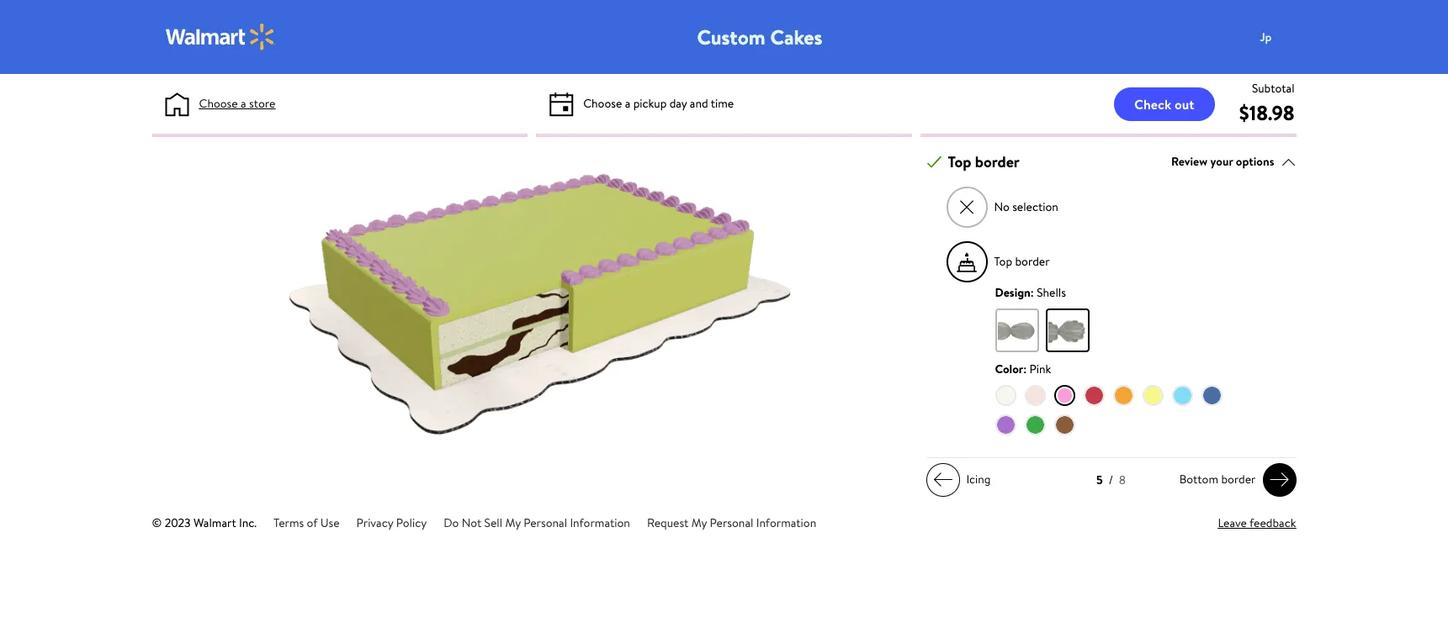 Task type: vqa. For each thing, say whether or not it's contained in the screenshot.
5
yes



Task type: describe. For each thing, give the bounding box(es) containing it.
design
[[995, 285, 1031, 301]]

design : shells
[[995, 285, 1066, 301]]

leave
[[1218, 515, 1247, 532]]

shells
[[1037, 285, 1066, 301]]

2023
[[165, 515, 191, 532]]

leave feedback
[[1218, 515, 1297, 532]]

back to walmart.com image
[[165, 24, 275, 51]]

time
[[711, 95, 734, 112]]

pickup
[[634, 95, 667, 112]]

bottom border
[[1180, 472, 1256, 488]]

selection
[[1013, 199, 1059, 216]]

terms of use link
[[274, 515, 340, 532]]

2 vertical spatial border
[[1222, 472, 1256, 488]]

© 2023 walmart inc.
[[152, 515, 257, 532]]

choose a store link
[[199, 95, 276, 113]]

2 personal from the left
[[710, 515, 754, 532]]

use
[[321, 515, 340, 532]]

request my personal information
[[647, 515, 817, 532]]

sell
[[484, 515, 503, 532]]

a for pickup
[[625, 95, 631, 112]]

terms
[[274, 515, 304, 532]]

terms of use
[[274, 515, 340, 532]]

policy
[[396, 515, 427, 532]]

a for store
[[241, 95, 246, 112]]

color : pink
[[995, 361, 1052, 378]]

5 / 8
[[1097, 472, 1126, 489]]

border for shells
[[1016, 254, 1050, 270]]

2 information from the left
[[756, 515, 817, 532]]

your
[[1211, 153, 1234, 170]]

review your options
[[1172, 153, 1275, 170]]

5
[[1097, 472, 1103, 489]]

icon for continue arrow image inside bottom border link
[[1270, 470, 1290, 491]]

1 my from the left
[[505, 515, 521, 532]]

feedback
[[1250, 515, 1297, 532]]

choose a store
[[199, 95, 276, 112]]

choose for choose a store
[[199, 95, 238, 112]]

top for shells
[[995, 254, 1013, 270]]

: for design
[[1031, 285, 1034, 301]]

/
[[1109, 472, 1114, 489]]

and
[[690, 95, 708, 112]]

no selection
[[995, 199, 1059, 216]]

2 my from the left
[[692, 515, 707, 532]]

do
[[444, 515, 459, 532]]



Task type: locate. For each thing, give the bounding box(es) containing it.
border right bottom
[[1222, 472, 1256, 488]]

top border up remove icon at the right top of the page
[[948, 152, 1020, 173]]

check
[[1135, 95, 1172, 113]]

request my personal information link
[[647, 515, 817, 532]]

a
[[241, 95, 246, 112], [625, 95, 631, 112]]

1 horizontal spatial :
[[1031, 285, 1034, 301]]

8
[[1120, 472, 1126, 489]]

0 vertical spatial border
[[975, 152, 1020, 173]]

1 horizontal spatial icon for continue arrow image
[[1270, 470, 1290, 491]]

1 vertical spatial top border
[[995, 254, 1050, 270]]

top
[[948, 152, 972, 173], [995, 254, 1013, 270]]

custom
[[697, 23, 766, 51]]

check out button
[[1115, 87, 1215, 121]]

: for color
[[1024, 361, 1027, 378]]

1 horizontal spatial my
[[692, 515, 707, 532]]

0 horizontal spatial personal
[[524, 515, 567, 532]]

privacy policy
[[357, 515, 427, 532]]

bottom
[[1180, 472, 1219, 488]]

1 choose from the left
[[199, 95, 238, 112]]

top up design
[[995, 254, 1013, 270]]

color
[[995, 361, 1024, 378]]

border for no selection
[[975, 152, 1020, 173]]

out
[[1175, 95, 1195, 113]]

1 personal from the left
[[524, 515, 567, 532]]

1 a from the left
[[241, 95, 246, 112]]

1 horizontal spatial information
[[756, 515, 817, 532]]

store
[[249, 95, 276, 112]]

not
[[462, 515, 482, 532]]

information
[[570, 515, 630, 532], [756, 515, 817, 532]]

1 vertical spatial top
[[995, 254, 1013, 270]]

0 horizontal spatial choose
[[199, 95, 238, 112]]

2 icon for continue arrow image from the left
[[1270, 470, 1290, 491]]

my
[[505, 515, 521, 532], [692, 515, 707, 532]]

review your options link
[[1172, 151, 1297, 174]]

0 horizontal spatial a
[[241, 95, 246, 112]]

choose left pickup
[[583, 95, 622, 112]]

top border
[[948, 152, 1020, 173], [995, 254, 1050, 270]]

choose
[[199, 95, 238, 112], [583, 95, 622, 112]]

remove image
[[958, 198, 976, 216]]

0 horizontal spatial my
[[505, 515, 521, 532]]

0 horizontal spatial information
[[570, 515, 630, 532]]

top border for no selection
[[948, 152, 1020, 173]]

review
[[1172, 153, 1208, 170]]

privacy policy link
[[357, 515, 427, 532]]

: left pink
[[1024, 361, 1027, 378]]

1 vertical spatial :
[[1024, 361, 1027, 378]]

pink
[[1030, 361, 1052, 378]]

jp
[[1260, 28, 1272, 45]]

1 vertical spatial border
[[1016, 254, 1050, 270]]

my right request
[[692, 515, 707, 532]]

$18.98
[[1240, 98, 1295, 127]]

day
[[670, 95, 687, 112]]

a left pickup
[[625, 95, 631, 112]]

review your options element
[[1172, 153, 1275, 171]]

: left shells
[[1031, 285, 1034, 301]]

inc.
[[239, 515, 257, 532]]

:
[[1031, 285, 1034, 301], [1024, 361, 1027, 378]]

jp button
[[1250, 20, 1317, 54]]

icon for continue arrow image up feedback
[[1270, 470, 1290, 491]]

check out
[[1135, 95, 1195, 113]]

0 horizontal spatial :
[[1024, 361, 1027, 378]]

top for no selection
[[948, 152, 972, 173]]

choose left store
[[199, 95, 238, 112]]

options
[[1236, 153, 1275, 170]]

subtotal
[[1252, 80, 1295, 97]]

up arrow image
[[1282, 155, 1297, 170]]

cakes
[[771, 23, 823, 51]]

border
[[975, 152, 1020, 173], [1016, 254, 1050, 270], [1222, 472, 1256, 488]]

border up design : shells
[[1016, 254, 1050, 270]]

0 vertical spatial :
[[1031, 285, 1034, 301]]

do not sell my personal information link
[[444, 515, 630, 532]]

top border for shells
[[995, 254, 1050, 270]]

walmart
[[194, 515, 236, 532]]

choose for choose a pickup day and time
[[583, 95, 622, 112]]

0 vertical spatial top
[[948, 152, 972, 173]]

icon for continue arrow image inside the icing link
[[933, 470, 953, 491]]

personal right request
[[710, 515, 754, 532]]

icon for continue arrow image
[[933, 470, 953, 491], [1270, 470, 1290, 491]]

1 horizontal spatial personal
[[710, 515, 754, 532]]

©
[[152, 515, 162, 532]]

1 horizontal spatial a
[[625, 95, 631, 112]]

my right sell
[[505, 515, 521, 532]]

icing link
[[926, 464, 998, 497]]

1 horizontal spatial top
[[995, 254, 1013, 270]]

ok image
[[927, 155, 942, 170]]

personal right sell
[[524, 515, 567, 532]]

top right ok image
[[948, 152, 972, 173]]

2 choose from the left
[[583, 95, 622, 112]]

bottom border link
[[1173, 464, 1297, 497]]

custom cakes
[[697, 23, 823, 51]]

choose a pickup day and time
[[583, 95, 734, 112]]

top border up design : shells
[[995, 254, 1050, 270]]

personal
[[524, 515, 567, 532], [710, 515, 754, 532]]

0 horizontal spatial icon for continue arrow image
[[933, 470, 953, 491]]

of
[[307, 515, 318, 532]]

do not sell my personal information
[[444, 515, 630, 532]]

request
[[647, 515, 689, 532]]

1 icon for continue arrow image from the left
[[933, 470, 953, 491]]

2 a from the left
[[625, 95, 631, 112]]

1 horizontal spatial choose
[[583, 95, 622, 112]]

subtotal $18.98
[[1240, 80, 1295, 127]]

privacy
[[357, 515, 393, 532]]

icon for continue arrow image left icing
[[933, 470, 953, 491]]

no
[[995, 199, 1010, 216]]

border up no
[[975, 152, 1020, 173]]

leave feedback button
[[1218, 515, 1297, 533]]

0 horizontal spatial top
[[948, 152, 972, 173]]

a left store
[[241, 95, 246, 112]]

icing
[[967, 472, 991, 488]]

1 information from the left
[[570, 515, 630, 532]]

0 vertical spatial top border
[[948, 152, 1020, 173]]



